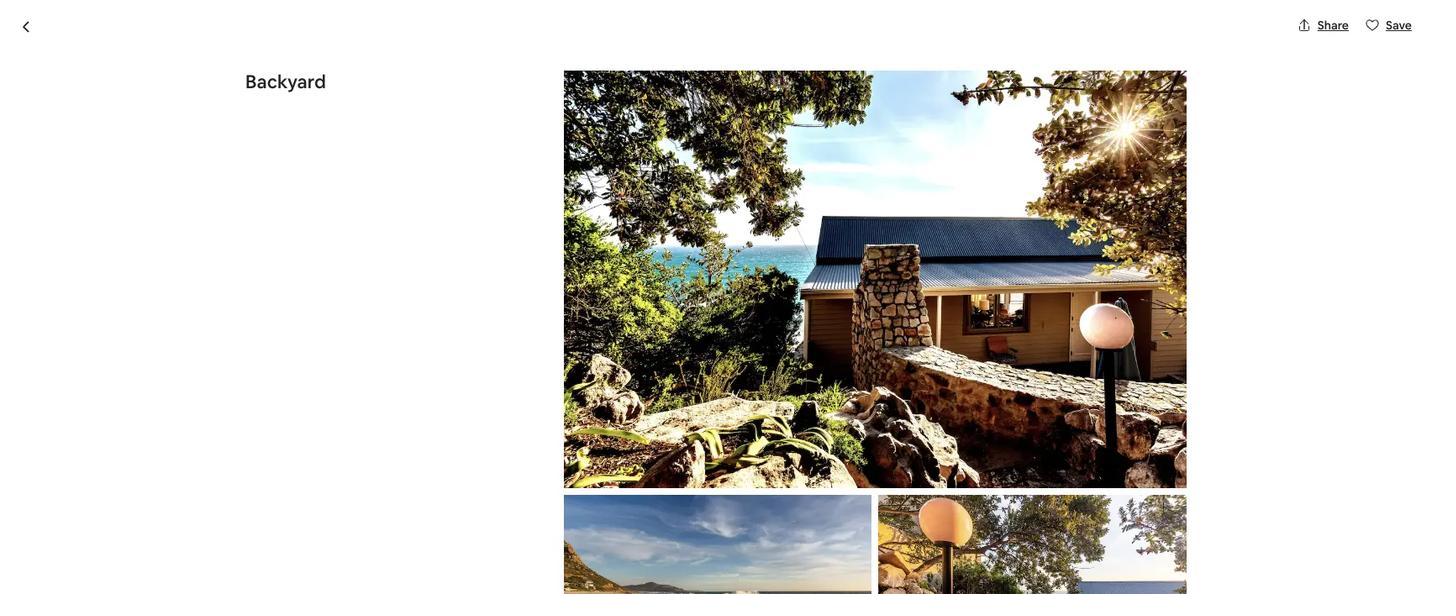 Task type: locate. For each thing, give the bounding box(es) containing it.
1 vertical spatial share
[[1092, 123, 1124, 138]]

11/5/2023
[[904, 575, 957, 590]]

cape town, western cape, south africa
[[366, 122, 587, 137]]

save inside photo tour dialog
[[1386, 18, 1412, 33]]

1 horizontal spatial share button
[[1291, 11, 1356, 39]]

$266 night
[[894, 510, 973, 534]]

1 horizontal spatial share
[[1318, 18, 1349, 33]]

sunset at the cliffhanger!! image
[[723, 318, 951, 462]]

0 horizontal spatial share
[[1092, 123, 1124, 138]]

0 vertical spatial share
[[1318, 18, 1349, 33]]

backyard image 2 image
[[564, 495, 872, 594], [564, 495, 872, 594]]

bungalow
[[409, 86, 510, 114]]

1 vertical spatial share button
[[1065, 116, 1130, 145]]

save button
[[1359, 11, 1419, 39], [1134, 116, 1193, 145]]

the facade of the house and sunset image
[[958, 318, 1187, 462]]

facade of the house -lower terrace image
[[723, 160, 951, 311]]

0 horizontal spatial share button
[[1065, 116, 1130, 145]]

facade of the house and fynbos garden with sea views. image
[[245, 160, 716, 462]]

1 horizontal spatial save
[[1386, 18, 1412, 33]]

backyard image 3 image
[[878, 495, 1187, 594], [878, 495, 1187, 594]]

4.95
[[1077, 517, 1101, 532]]

save for the rightmost save button
[[1386, 18, 1412, 33]]

cliffhanger
[[289, 86, 404, 114]]

share button inside photo tour dialog
[[1291, 11, 1356, 39]]

share
[[1318, 18, 1349, 33], [1092, 123, 1124, 138]]

0 vertical spatial save button
[[1359, 11, 1419, 39]]

share button
[[1291, 11, 1356, 39], [1065, 116, 1130, 145]]

reviews
[[1124, 517, 1165, 532]]

·
[[1103, 517, 1106, 532]]

4.95 · 81 reviews
[[1077, 517, 1165, 532]]

1 vertical spatial save
[[1161, 123, 1187, 138]]

night
[[941, 515, 973, 533]]

photo tour dialog
[[0, 0, 1432, 594]]

the cliffhanger bungalow image 4 image
[[958, 160, 1187, 311]]

0 vertical spatial share button
[[1291, 11, 1356, 39]]

81
[[1109, 517, 1121, 532]]

learn more about the host, baki. image
[[747, 489, 794, 536], [747, 489, 794, 536]]

0 vertical spatial save
[[1386, 18, 1412, 33]]

save
[[1386, 18, 1412, 33], [1161, 123, 1187, 138]]

Start your search search field
[[590, 13, 842, 54]]

1 vertical spatial save button
[[1134, 116, 1193, 145]]

0 horizontal spatial save button
[[1134, 116, 1193, 145]]

western
[[434, 122, 481, 137]]

africa
[[554, 122, 587, 137]]

share button for save button to the bottom
[[1065, 116, 1130, 145]]

0 horizontal spatial save
[[1161, 123, 1187, 138]]

show all photos
[[1066, 420, 1153, 435]]

stairs to the house from the parking- arrival image
[[564, 71, 1187, 488], [564, 71, 1187, 488]]



Task type: describe. For each thing, give the bounding box(es) containing it.
show
[[1066, 420, 1097, 435]]

photos
[[1114, 420, 1153, 435]]

town,
[[398, 122, 431, 137]]

profile element
[[862, 0, 1187, 67]]

the
[[245, 86, 285, 114]]

11/10/2023
[[1040, 575, 1098, 590]]

all
[[1099, 420, 1111, 435]]

save for save button to the bottom
[[1161, 123, 1187, 138]]

show all photos button
[[1033, 414, 1166, 442]]

1 horizontal spatial save button
[[1359, 11, 1419, 39]]

cape town, western cape, south africa button
[[366, 119, 587, 140]]

backyard
[[245, 70, 326, 93]]

share button for the rightmost save button
[[1291, 11, 1356, 39]]

$266
[[894, 510, 937, 534]]

cape,
[[483, 122, 516, 137]]

south
[[518, 122, 551, 137]]

share inside photo tour dialog
[[1318, 18, 1349, 33]]

the cliffhanger bungalow
[[245, 86, 510, 114]]

cape
[[366, 122, 396, 137]]



Task type: vqa. For each thing, say whether or not it's contained in the screenshot.
Save inside the Photo tour dialog
yes



